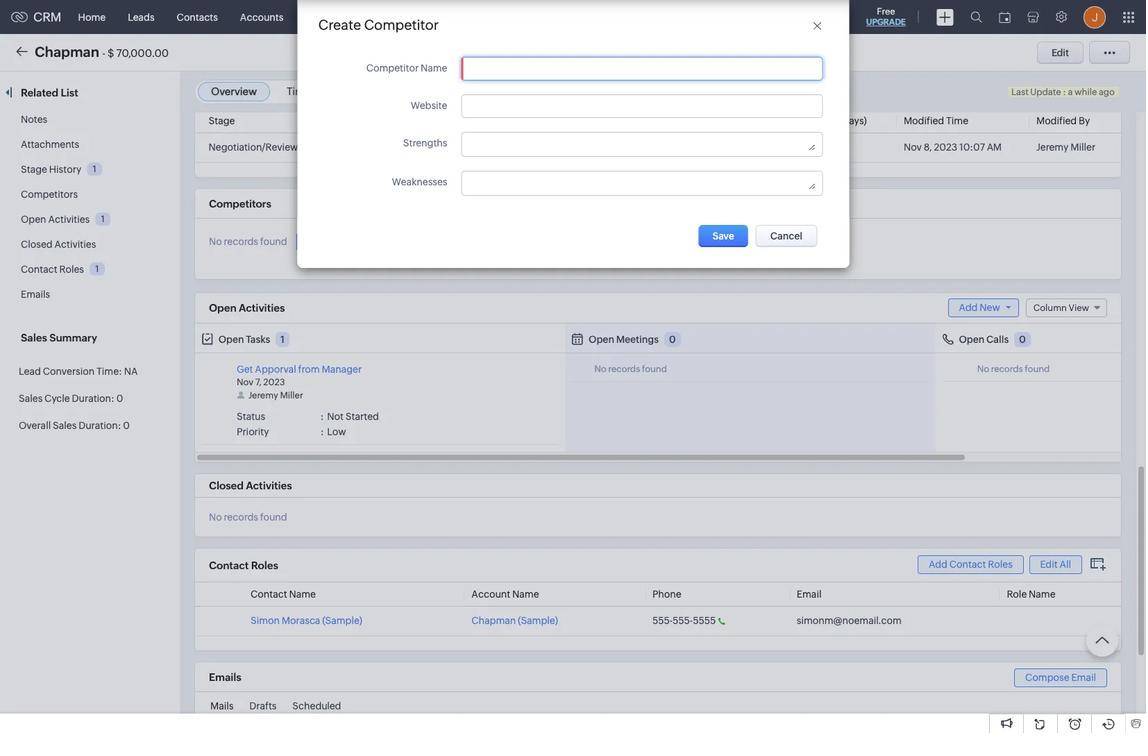 Task type: locate. For each thing, give the bounding box(es) containing it.
stage for stage history
[[21, 164, 47, 175]]

closed activities down open activities link
[[21, 239, 96, 250]]

0 horizontal spatial email
[[797, 589, 822, 600]]

tasks
[[353, 11, 377, 23], [246, 334, 270, 345]]

1 vertical spatial duration:
[[79, 420, 121, 431]]

0 vertical spatial contact roles
[[21, 264, 84, 275]]

2023 down apporval
[[263, 377, 285, 387]]

1 vertical spatial meetings
[[616, 334, 659, 345]]

scheduled
[[293, 700, 341, 711]]

ago
[[1099, 87, 1115, 97]]

lead
[[19, 366, 41, 377]]

campaigns
[[565, 11, 617, 23]]

closed activities link
[[21, 239, 96, 250]]

1 horizontal spatial 2023
[[934, 142, 958, 153]]

1 horizontal spatial modified
[[1037, 115, 1077, 126]]

stage history
[[21, 164, 81, 175]]

jeremy miller
[[1037, 142, 1096, 153], [248, 390, 303, 401]]

(sample)
[[322, 615, 362, 626], [518, 615, 558, 626]]

name for account name
[[512, 589, 539, 600]]

activities down open activities link
[[55, 239, 96, 250]]

jeremy
[[1037, 142, 1069, 153], [248, 390, 278, 401]]

sales down the sales cycle duration: 0
[[53, 420, 77, 431]]

2023 right 8, on the right of page
[[934, 142, 958, 153]]

calls down new
[[987, 334, 1009, 345]]

1 vertical spatial add
[[929, 559, 948, 570]]

1 horizontal spatial open activities
[[209, 302, 285, 314]]

role name
[[1007, 589, 1056, 600]]

a
[[1068, 87, 1073, 97]]

manager
[[322, 364, 362, 375]]

jeremy down 7, on the bottom of page
[[248, 390, 278, 401]]

activities up closed activities link
[[48, 214, 90, 225]]

sales up lead at the left
[[21, 332, 47, 344]]

0 horizontal spatial closed
[[21, 239, 53, 250]]

0 horizontal spatial chapman
[[35, 43, 99, 59]]

jeremy down modified by
[[1037, 142, 1069, 153]]

(sample) down account name on the left of the page
[[518, 615, 558, 626]]

simon morasca (sample) link
[[251, 615, 362, 626]]

0 vertical spatial sales
[[21, 332, 47, 344]]

: left not
[[321, 411, 324, 422]]

0 down na
[[123, 420, 130, 431]]

tasks up get
[[246, 334, 270, 345]]

0 horizontal spatial closed activities
[[21, 239, 96, 250]]

add for add new
[[959, 302, 978, 313]]

probability (%)
[[422, 115, 486, 126]]

0 horizontal spatial modified
[[904, 115, 945, 126]]

sales cycle duration: 0
[[19, 393, 123, 404]]

stage left the duration
[[727, 115, 753, 126]]

add contact roles
[[929, 559, 1013, 570]]

edit left all
[[1041, 559, 1058, 570]]

from
[[298, 364, 320, 375]]

emails up mails at the bottom left of the page
[[209, 671, 241, 683]]

0 vertical spatial tasks
[[353, 11, 377, 23]]

None text field
[[469, 63, 694, 74], [469, 138, 815, 151], [469, 63, 694, 74], [469, 138, 815, 151]]

1 horizontal spatial chapman
[[472, 615, 516, 626]]

accounts link
[[229, 0, 295, 34]]

get
[[237, 364, 253, 375]]

jeremy miller down 7, on the bottom of page
[[248, 390, 303, 401]]

name for role name
[[1029, 589, 1056, 600]]

0 horizontal spatial 2023
[[263, 377, 285, 387]]

closed up contact roles link
[[21, 239, 53, 250]]

1 vertical spatial nov
[[237, 377, 254, 387]]

chapman (sample)
[[472, 615, 558, 626]]

1 horizontal spatial jeremy miller
[[1037, 142, 1096, 153]]

chapman left the -
[[35, 43, 99, 59]]

sales left "cycle" on the bottom left of page
[[19, 393, 43, 404]]

compose email
[[1026, 672, 1096, 683]]

home link
[[67, 0, 117, 34]]

records
[[224, 236, 258, 247], [609, 364, 640, 374], [991, 364, 1023, 374], [224, 512, 258, 523]]

0 vertical spatial miller
[[1071, 142, 1096, 153]]

None text field
[[469, 177, 815, 190]]

2 horizontal spatial roles
[[988, 559, 1013, 570]]

(%)
[[472, 115, 486, 126]]

roles down closed activities link
[[59, 264, 84, 275]]

simon morasca (sample)
[[251, 615, 362, 626]]

1 right open activities link
[[101, 214, 105, 224]]

0 vertical spatial emails
[[21, 289, 50, 300]]

modified for modified by
[[1037, 115, 1077, 126]]

1 vertical spatial calls
[[987, 334, 1009, 345]]

1 horizontal spatial add
[[959, 302, 978, 313]]

1 horizontal spatial emails
[[209, 671, 241, 683]]

0 vertical spatial chapman
[[35, 43, 99, 59]]

0 horizontal spatial stage
[[21, 164, 47, 175]]

0 vertical spatial nov
[[904, 142, 922, 153]]

$
[[108, 47, 114, 59]]

closing
[[637, 115, 671, 126]]

1 vertical spatial open activities
[[209, 302, 285, 314]]

2 (sample) from the left
[[518, 615, 558, 626]]

stage for stage
[[209, 115, 235, 126]]

0 vertical spatial closed activities
[[21, 239, 96, 250]]

1 vertical spatial emails
[[209, 671, 241, 683]]

create menu element
[[928, 0, 962, 34]]

1 vertical spatial 2023
[[263, 377, 285, 387]]

1 555- from the left
[[653, 615, 673, 626]]

competitor up competitor name
[[364, 17, 439, 33]]

competitors down stage history
[[21, 189, 78, 200]]

1 horizontal spatial miller
[[1071, 142, 1096, 153]]

0 horizontal spatial emails
[[21, 289, 50, 300]]

email right compose
[[1072, 672, 1096, 683]]

expected
[[519, 115, 562, 126]]

add for add contact roles
[[929, 559, 948, 570]]

contact roles down closed activities link
[[21, 264, 84, 275]]

0 vertical spatial meetings
[[399, 11, 441, 23]]

1 vertical spatial edit
[[1041, 559, 1058, 570]]

1 horizontal spatial stage
[[209, 115, 235, 126]]

:
[[1063, 87, 1066, 97], [321, 411, 324, 422], [321, 426, 324, 437]]

roles up role
[[988, 559, 1013, 570]]

1 horizontal spatial competitors
[[209, 198, 271, 209]]

miller down get apporval from manager nov 7, 2023
[[280, 390, 303, 401]]

duration: down the sales cycle duration: 0
[[79, 420, 121, 431]]

save
[[713, 231, 735, 242]]

open activities up open tasks
[[209, 302, 285, 314]]

0 vertical spatial calls
[[464, 11, 486, 23]]

role
[[1007, 589, 1027, 600]]

closed activities
[[21, 239, 96, 250], [209, 480, 292, 491]]

0 right open calls
[[1019, 334, 1026, 345]]

emails link
[[21, 289, 50, 300]]

10:07
[[960, 142, 985, 153]]

2 horizontal spatial stage
[[727, 115, 753, 126]]

no
[[209, 236, 222, 247], [595, 364, 607, 374], [977, 364, 990, 374], [209, 512, 222, 523]]

name
[[420, 62, 447, 74], [289, 589, 316, 600], [512, 589, 539, 600], [1029, 589, 1056, 600]]

0 vertical spatial edit
[[1052, 47, 1069, 58]]

1 horizontal spatial (sample)
[[518, 615, 558, 626]]

deals
[[306, 11, 330, 23]]

modified left by on the top right of the page
[[1037, 115, 1077, 126]]

1 horizontal spatial roles
[[251, 559, 278, 571]]

emails down contact roles link
[[21, 289, 50, 300]]

1 (sample) from the left
[[322, 615, 362, 626]]

modified for modified time
[[904, 115, 945, 126]]

0 horizontal spatial jeremy
[[248, 390, 278, 401]]

contact name link
[[251, 589, 316, 600]]

chapman down account
[[472, 615, 516, 626]]

calls left reports
[[464, 11, 486, 23]]

1 vertical spatial jeremy
[[248, 390, 278, 401]]

contact roles up contact name on the left bottom
[[209, 559, 278, 571]]

add
[[959, 302, 978, 313], [929, 559, 948, 570]]

list
[[61, 87, 78, 99]]

not
[[327, 411, 344, 422]]

(sample) right the 'morasca'
[[322, 615, 362, 626]]

duration: for sales cycle duration:
[[72, 393, 114, 404]]

0 vertical spatial jeremy
[[1037, 142, 1069, 153]]

low
[[327, 426, 346, 437]]

jeremy miller down modified by
[[1037, 142, 1096, 153]]

closed down the 'priority'
[[209, 480, 244, 491]]

overall sales duration: 0
[[19, 420, 130, 431]]

1 modified from the left
[[904, 115, 945, 126]]

add new
[[959, 302, 1000, 313]]

555-
[[653, 615, 673, 626], [673, 615, 693, 626]]

chapman for chapman (sample)
[[472, 615, 516, 626]]

open
[[21, 214, 46, 225], [209, 302, 237, 314], [219, 334, 244, 345], [589, 334, 615, 345], [959, 334, 985, 345]]

chapman (sample) link
[[472, 615, 558, 626]]

1 vertical spatial jeremy miller
[[248, 390, 303, 401]]

last update : a while ago
[[1012, 87, 1115, 97]]

timeline link
[[287, 85, 328, 97]]

edit up last update : a while ago on the top of the page
[[1052, 47, 1069, 58]]

closed activities down the 'priority'
[[209, 480, 292, 491]]

: left the low
[[321, 426, 324, 437]]

edit inside button
[[1052, 47, 1069, 58]]

calendar image
[[999, 11, 1011, 23]]

open activities
[[21, 214, 90, 225], [209, 302, 285, 314]]

chapman for chapman - $ 70,000.00
[[35, 43, 99, 59]]

1 right history
[[93, 164, 96, 174]]

0 horizontal spatial nov
[[237, 377, 254, 387]]

2 vertical spatial :
[[321, 426, 324, 437]]

nov left 8, on the right of page
[[904, 142, 922, 153]]

miller
[[1071, 142, 1096, 153], [280, 390, 303, 401]]

1 horizontal spatial closed activities
[[209, 480, 292, 491]]

competitor down create competitor at the top left
[[366, 62, 418, 74]]

0 horizontal spatial (sample)
[[322, 615, 362, 626]]

1
[[93, 164, 96, 174], [101, 214, 105, 224], [95, 264, 99, 274], [280, 334, 285, 345]]

name up website
[[420, 62, 447, 74]]

1 right contact roles link
[[95, 264, 99, 274]]

search image
[[971, 11, 983, 23]]

tasks inside tasks link
[[353, 11, 377, 23]]

2 modified from the left
[[1037, 115, 1077, 126]]

name up the 'morasca'
[[289, 589, 316, 600]]

1 vertical spatial tasks
[[246, 334, 270, 345]]

0 vertical spatial open activities
[[21, 214, 90, 225]]

0 vertical spatial jeremy miller
[[1037, 142, 1096, 153]]

stage up "competitors" link
[[21, 164, 47, 175]]

0 vertical spatial closed
[[21, 239, 53, 250]]

meetings
[[399, 11, 441, 23], [616, 334, 659, 345]]

0 vertical spatial add
[[959, 302, 978, 313]]

1 vertical spatial email
[[1072, 672, 1096, 683]]

stage down overview
[[209, 115, 235, 126]]

open activities up closed activities link
[[21, 214, 90, 225]]

1 up apporval
[[280, 334, 285, 345]]

competitor
[[364, 17, 439, 33], [366, 62, 418, 74]]

stage
[[209, 115, 235, 126], [727, 115, 753, 126], [21, 164, 47, 175]]

nov down get
[[237, 377, 254, 387]]

1 horizontal spatial closed
[[209, 480, 244, 491]]

(calendar
[[796, 115, 840, 126]]

0 vertical spatial duration:
[[72, 393, 114, 404]]

: left a
[[1063, 87, 1066, 97]]

time:
[[97, 366, 122, 377]]

1 horizontal spatial tasks
[[353, 11, 377, 23]]

competitors down negotiation/review
[[209, 198, 271, 209]]

tasks right deals link
[[353, 11, 377, 23]]

create
[[318, 17, 361, 33]]

cancel button
[[756, 225, 817, 247]]

activities
[[48, 214, 90, 225], [55, 239, 96, 250], [239, 302, 285, 314], [246, 480, 292, 491]]

calls
[[464, 11, 486, 23], [987, 334, 1009, 345]]

duration: down lead conversion time: na
[[72, 393, 114, 404]]

1 vertical spatial contact roles
[[209, 559, 278, 571]]

get apporval from manager link
[[237, 364, 362, 375]]

0 vertical spatial 2023
[[934, 142, 958, 153]]

1 vertical spatial sales
[[19, 393, 43, 404]]

1 horizontal spatial nov
[[904, 142, 922, 153]]

modified up 8, on the right of page
[[904, 115, 945, 126]]

roles up contact name on the left bottom
[[251, 559, 278, 571]]

1 vertical spatial chapman
[[472, 615, 516, 626]]

name right role
[[1029, 589, 1056, 600]]

name up the chapman (sample) link
[[512, 589, 539, 600]]

1 vertical spatial closed
[[209, 480, 244, 491]]

7,
[[255, 377, 261, 387]]

1 vertical spatial :
[[321, 411, 324, 422]]

cancel
[[771, 231, 803, 242]]

0 down the time:
[[116, 393, 123, 404]]

duration:
[[72, 393, 114, 404], [79, 420, 121, 431]]

compose
[[1026, 672, 1070, 683]]

1 vertical spatial miller
[[280, 390, 303, 401]]

roles
[[59, 264, 84, 275], [988, 559, 1013, 570], [251, 559, 278, 571]]

miller down by on the top right of the page
[[1071, 142, 1096, 153]]

0 horizontal spatial add
[[929, 559, 948, 570]]

email up the simonm@noemail.com
[[797, 589, 822, 600]]

0 horizontal spatial tasks
[[246, 334, 270, 345]]

1 vertical spatial closed activities
[[209, 480, 292, 491]]

attachments link
[[21, 139, 79, 150]]

stage duration (calendar days)
[[727, 115, 867, 126]]



Task type: vqa. For each thing, say whether or not it's contained in the screenshot.
Filter to the top
no



Task type: describe. For each thing, give the bounding box(es) containing it.
8,
[[924, 142, 932, 153]]

strengths
[[403, 137, 447, 149]]

duration
[[755, 115, 794, 126]]

simon
[[251, 615, 280, 626]]

edit for edit
[[1052, 47, 1069, 58]]

stage for stage duration (calendar days)
[[727, 115, 753, 126]]

update
[[1031, 87, 1062, 97]]

profile element
[[1076, 0, 1114, 34]]

campaigns link
[[554, 0, 628, 34]]

closing date
[[637, 115, 694, 126]]

contact name
[[251, 589, 316, 600]]

0 horizontal spatial open activities
[[21, 214, 90, 225]]

duration: for overall sales duration:
[[79, 420, 121, 431]]

1 horizontal spatial calls
[[987, 334, 1009, 345]]

open tasks
[[219, 334, 270, 345]]

name for contact name
[[289, 589, 316, 600]]

deals link
[[295, 0, 342, 34]]

0 horizontal spatial calls
[[464, 11, 486, 23]]

0 horizontal spatial meetings
[[399, 11, 441, 23]]

email link
[[797, 589, 822, 600]]

simonm@noemail.com
[[797, 615, 902, 626]]

date
[[673, 115, 694, 126]]

last
[[1012, 87, 1029, 97]]

create competitor
[[318, 17, 439, 33]]

70,000.00
[[116, 47, 169, 59]]

sales for sales summary
[[21, 332, 47, 344]]

activities down the 'priority'
[[246, 480, 292, 491]]

by
[[1079, 115, 1090, 126]]

: not started
[[321, 411, 379, 422]]

0 horizontal spatial jeremy miller
[[248, 390, 303, 401]]

am
[[987, 142, 1002, 153]]

1 horizontal spatial email
[[1072, 672, 1096, 683]]

apporval
[[255, 364, 296, 375]]

edit button
[[1037, 41, 1084, 64]]

expected revenue
[[519, 115, 603, 126]]

probability
[[422, 115, 470, 126]]

overall
[[19, 420, 51, 431]]

account
[[472, 589, 511, 600]]

0 vertical spatial competitor
[[364, 17, 439, 33]]

crm
[[33, 10, 62, 24]]

all
[[1060, 559, 1071, 570]]

weaknesses
[[392, 176, 447, 187]]

: for : not started
[[321, 411, 324, 422]]

notes link
[[21, 114, 47, 125]]

open meetings
[[589, 334, 659, 345]]

1 for contact roles
[[95, 264, 99, 274]]

crm link
[[11, 10, 62, 24]]

meetings link
[[388, 0, 453, 34]]

save button
[[699, 225, 748, 247]]

projects
[[639, 11, 676, 23]]

timeline
[[287, 85, 328, 97]]

competitor name
[[366, 62, 447, 74]]

reports
[[508, 11, 543, 23]]

while
[[1075, 87, 1097, 97]]

1 horizontal spatial meetings
[[616, 334, 659, 345]]

stage history link
[[21, 164, 81, 175]]

related list
[[21, 87, 81, 99]]

: for : low
[[321, 426, 324, 437]]

na
[[124, 366, 138, 377]]

home
[[78, 11, 106, 23]]

activities up open tasks
[[239, 302, 285, 314]]

account name link
[[472, 589, 539, 600]]

create menu image
[[937, 9, 954, 25]]

modified by
[[1037, 115, 1090, 126]]

0 horizontal spatial miller
[[280, 390, 303, 401]]

-
[[102, 47, 106, 59]]

attachments
[[21, 139, 79, 150]]

0 horizontal spatial competitors
[[21, 189, 78, 200]]

competitors link
[[21, 189, 78, 200]]

1 vertical spatial competitor
[[366, 62, 418, 74]]

2 vertical spatial sales
[[53, 420, 77, 431]]

90
[[422, 142, 435, 153]]

open activities link
[[21, 214, 90, 225]]

related
[[21, 87, 58, 99]]

1 horizontal spatial contact roles
[[209, 559, 278, 571]]

2023 inside get apporval from manager nov 7, 2023
[[263, 377, 285, 387]]

drafts
[[249, 700, 277, 711]]

leads
[[128, 11, 155, 23]]

history
[[49, 164, 81, 175]]

555-555-5555
[[653, 615, 716, 626]]

profile image
[[1084, 6, 1106, 28]]

negotiation/review
[[209, 142, 298, 153]]

free upgrade
[[866, 6, 906, 27]]

free
[[877, 6, 895, 17]]

2 555- from the left
[[673, 615, 693, 626]]

0 horizontal spatial roles
[[59, 264, 84, 275]]

overview link
[[211, 85, 257, 97]]

time
[[946, 115, 969, 126]]

edit for edit all
[[1041, 559, 1058, 570]]

1 for stage history
[[93, 164, 96, 174]]

role name link
[[1007, 589, 1056, 600]]

sales for sales cycle duration: 0
[[19, 393, 43, 404]]

edit all link
[[1029, 556, 1083, 574]]

1 horizontal spatial jeremy
[[1037, 142, 1069, 153]]

conversion
[[43, 366, 95, 377]]

1 for open activities
[[101, 214, 105, 224]]

0 right the 'open meetings'
[[669, 334, 676, 345]]

search element
[[962, 0, 991, 34]]

: low
[[321, 426, 346, 437]]

0 vertical spatial :
[[1063, 87, 1066, 97]]

priority
[[237, 426, 269, 437]]

0 vertical spatial email
[[797, 589, 822, 600]]

calls link
[[453, 0, 497, 34]]

name for competitor name
[[420, 62, 447, 74]]

0 horizontal spatial contact roles
[[21, 264, 84, 275]]

revenue
[[564, 115, 603, 126]]

new
[[980, 302, 1000, 313]]

summary
[[49, 332, 97, 344]]

nov inside get apporval from manager nov 7, 2023
[[237, 377, 254, 387]]

days)
[[842, 115, 867, 126]]

leads link
[[117, 0, 166, 34]]



